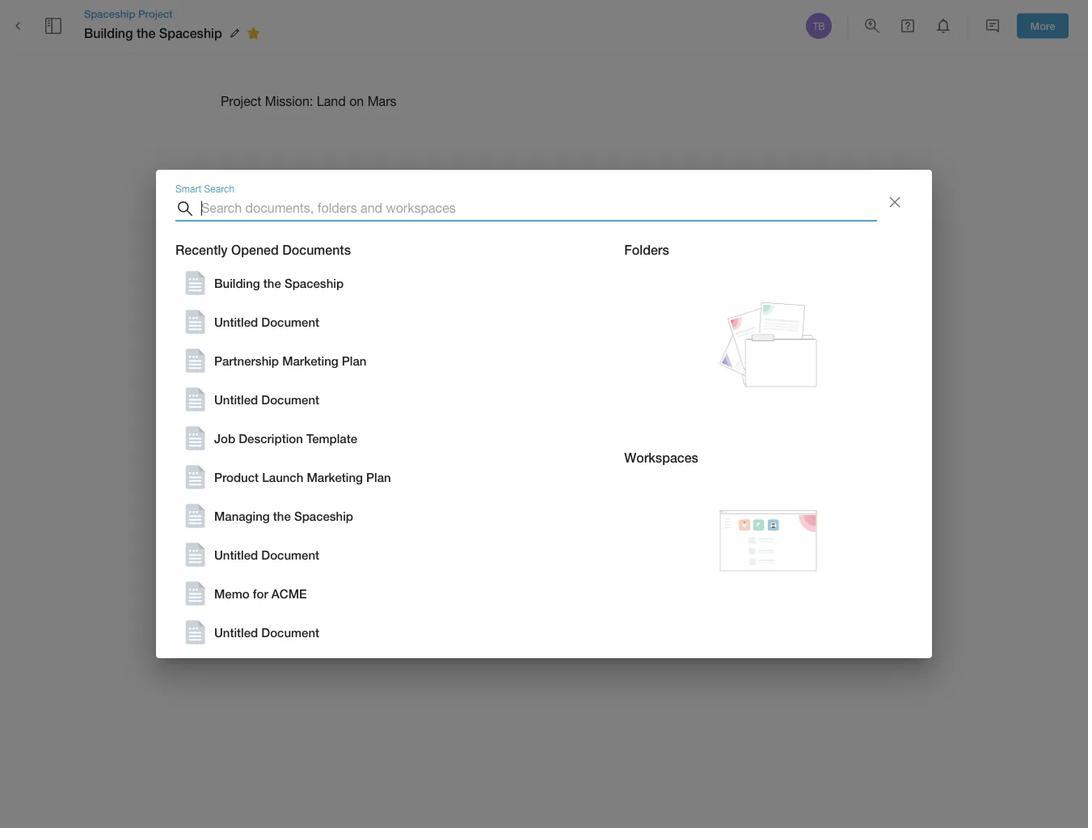 Task type: locate. For each thing, give the bounding box(es) containing it.
description
[[239, 431, 303, 446]]

untitled document for first untitled document link from the bottom
[[214, 625, 320, 640]]

job description template
[[214, 431, 358, 446]]

1 untitled document from the top
[[214, 315, 320, 329]]

1 horizontal spatial building
[[214, 276, 260, 290]]

the
[[137, 25, 156, 41], [264, 276, 281, 290], [273, 509, 291, 523]]

untitled for 4th untitled document link from the bottom of the dialog containing recently opened documents
[[214, 315, 258, 329]]

plan up template
[[342, 353, 367, 368]]

1 vertical spatial plan
[[367, 470, 391, 485]]

the down recently opened documents
[[264, 276, 281, 290]]

0 vertical spatial plan
[[342, 353, 367, 368]]

untitled document link down memo for acme link
[[182, 620, 586, 645]]

Search documents, folders and workspaces text field
[[201, 196, 878, 222]]

1 document from the top
[[262, 315, 320, 329]]

managing the spaceship link
[[182, 503, 586, 529]]

mission:
[[265, 93, 313, 108]]

1 vertical spatial building the spaceship
[[214, 276, 344, 290]]

document down partnership marketing plan
[[262, 392, 320, 407]]

building the spaceship down recently opened documents
[[214, 276, 344, 290]]

2 untitled document link from the top
[[182, 387, 586, 413]]

3 untitled document from the top
[[214, 548, 320, 562]]

on
[[350, 93, 364, 108]]

1 untitled from the top
[[214, 315, 258, 329]]

document
[[262, 315, 320, 329], [262, 392, 320, 407], [262, 548, 320, 562], [262, 625, 320, 640]]

2 untitled from the top
[[214, 392, 258, 407]]

untitled up memo
[[214, 548, 258, 562]]

untitled down memo
[[214, 625, 258, 640]]

untitled document link up job description template link
[[182, 387, 586, 413]]

building down the opened
[[214, 276, 260, 290]]

0 horizontal spatial building
[[84, 25, 133, 41]]

2 untitled document from the top
[[214, 392, 320, 407]]

1 vertical spatial project
[[221, 93, 262, 108]]

marketing
[[282, 353, 339, 368], [307, 470, 363, 485]]

untitled document for 3rd untitled document link from the bottom of the dialog containing recently opened documents
[[214, 392, 320, 407]]

3 untitled from the top
[[214, 548, 258, 562]]

untitled document up description
[[214, 392, 320, 407]]

recently opened documents
[[176, 242, 351, 258]]

the down spaceship project
[[137, 25, 156, 41]]

0 vertical spatial the
[[137, 25, 156, 41]]

spaceship
[[84, 7, 135, 20], [159, 25, 222, 41], [285, 276, 344, 290], [294, 509, 353, 523]]

4 untitled document from the top
[[214, 625, 320, 640]]

the for managing the spaceship link
[[273, 509, 291, 523]]

dialog
[[156, 170, 933, 668]]

untitled
[[214, 315, 258, 329], [214, 392, 258, 407], [214, 548, 258, 562], [214, 625, 258, 640]]

building
[[84, 25, 133, 41], [214, 276, 260, 290]]

building the spaceship down spaceship project link
[[84, 25, 222, 41]]

document up 'acme'
[[262, 548, 320, 562]]

managing
[[214, 509, 270, 523]]

job description template link
[[182, 425, 586, 451]]

untitled document up partnership
[[214, 315, 320, 329]]

spaceship project
[[84, 7, 173, 20]]

untitled document
[[214, 315, 320, 329], [214, 392, 320, 407], [214, 548, 320, 562], [214, 625, 320, 640]]

1 vertical spatial marketing
[[307, 470, 363, 485]]

memo for acme
[[214, 586, 307, 601]]

1 vertical spatial building
[[214, 276, 260, 290]]

4 document from the top
[[262, 625, 320, 640]]

the for the building the spaceship link
[[264, 276, 281, 290]]

partnership
[[214, 353, 279, 368]]

the down launch
[[273, 509, 291, 523]]

2 vertical spatial the
[[273, 509, 291, 523]]

building the spaceship inside dialog
[[214, 276, 344, 290]]

untitled for first untitled document link from the bottom
[[214, 625, 258, 640]]

untitled document up the memo for acme
[[214, 548, 320, 562]]

building inside dialog
[[214, 276, 260, 290]]

untitled document link down the building the spaceship link
[[182, 309, 586, 335]]

untitled for 3rd untitled document link from the bottom of the dialog containing recently opened documents
[[214, 392, 258, 407]]

plan down job description template link
[[367, 470, 391, 485]]

0 horizontal spatial project
[[138, 7, 173, 20]]

tb
[[813, 20, 826, 32]]

acme
[[272, 586, 307, 601]]

1 horizontal spatial project
[[221, 93, 262, 108]]

building the spaceship
[[84, 25, 222, 41], [214, 276, 344, 290]]

job
[[214, 431, 235, 446]]

documents
[[282, 242, 351, 258]]

project
[[138, 7, 173, 20], [221, 93, 262, 108]]

1 vertical spatial the
[[264, 276, 281, 290]]

untitled document down for
[[214, 625, 320, 640]]

3 document from the top
[[262, 548, 320, 562]]

untitled document link
[[182, 309, 586, 335], [182, 387, 586, 413], [182, 542, 586, 568], [182, 620, 586, 645]]

supplies
[[226, 178, 276, 193]]

tb button
[[804, 11, 835, 41]]

memo
[[214, 586, 250, 601]]

untitled down partnership
[[214, 392, 258, 407]]

document down 'acme'
[[262, 625, 320, 640]]

untitled for 3rd untitled document link from the top
[[214, 548, 258, 562]]

building down spaceship project
[[84, 25, 133, 41]]

marketing down template
[[307, 470, 363, 485]]

untitled document link down managing the spaceship link
[[182, 542, 586, 568]]

document up partnership marketing plan
[[262, 315, 320, 329]]

marketing right partnership
[[282, 353, 339, 368]]

untitled up partnership
[[214, 315, 258, 329]]

4 untitled from the top
[[214, 625, 258, 640]]

plan
[[342, 353, 367, 368], [367, 470, 391, 485]]

recently
[[176, 242, 228, 258]]

4 untitled document link from the top
[[182, 620, 586, 645]]



Task type: vqa. For each thing, say whether or not it's contained in the screenshot.
the bottommost Building the Spaceship
yes



Task type: describe. For each thing, give the bounding box(es) containing it.
3 untitled document link from the top
[[182, 542, 586, 568]]

building the spaceship link
[[182, 270, 586, 296]]

smart
[[176, 183, 202, 194]]

untitled document for 3rd untitled document link from the top
[[214, 548, 320, 562]]

1 untitled document link from the top
[[182, 309, 586, 335]]

more
[[1031, 20, 1056, 32]]

land
[[317, 93, 346, 108]]

opened
[[231, 242, 279, 258]]

smart search
[[176, 183, 235, 194]]

0 vertical spatial building the spaceship
[[84, 25, 222, 41]]

0 vertical spatial project
[[138, 7, 173, 20]]

partnership marketing plan
[[214, 353, 367, 368]]

0 vertical spatial marketing
[[282, 353, 339, 368]]

more button
[[1018, 13, 1069, 38]]

template
[[307, 431, 358, 446]]

dialog containing recently opened documents
[[156, 170, 933, 668]]

workspaces
[[625, 450, 699, 465]]

managing the spaceship
[[214, 509, 353, 523]]

2 document from the top
[[262, 392, 320, 407]]

memo for acme link
[[182, 581, 586, 607]]

launch
[[262, 470, 304, 485]]

folders
[[625, 242, 670, 258]]

spaceship project link
[[84, 6, 266, 21]]

partnership marketing plan link
[[182, 348, 586, 374]]

product launch marketing plan
[[214, 470, 391, 485]]

0 vertical spatial building
[[84, 25, 133, 41]]

mars
[[368, 93, 397, 108]]

for
[[253, 586, 268, 601]]

untitled document for 4th untitled document link from the bottom of the dialog containing recently opened documents
[[214, 315, 320, 329]]

product
[[214, 470, 259, 485]]

product launch marketing plan link
[[182, 464, 586, 490]]

project mission: land on mars
[[221, 93, 397, 108]]

search
[[204, 183, 235, 194]]



